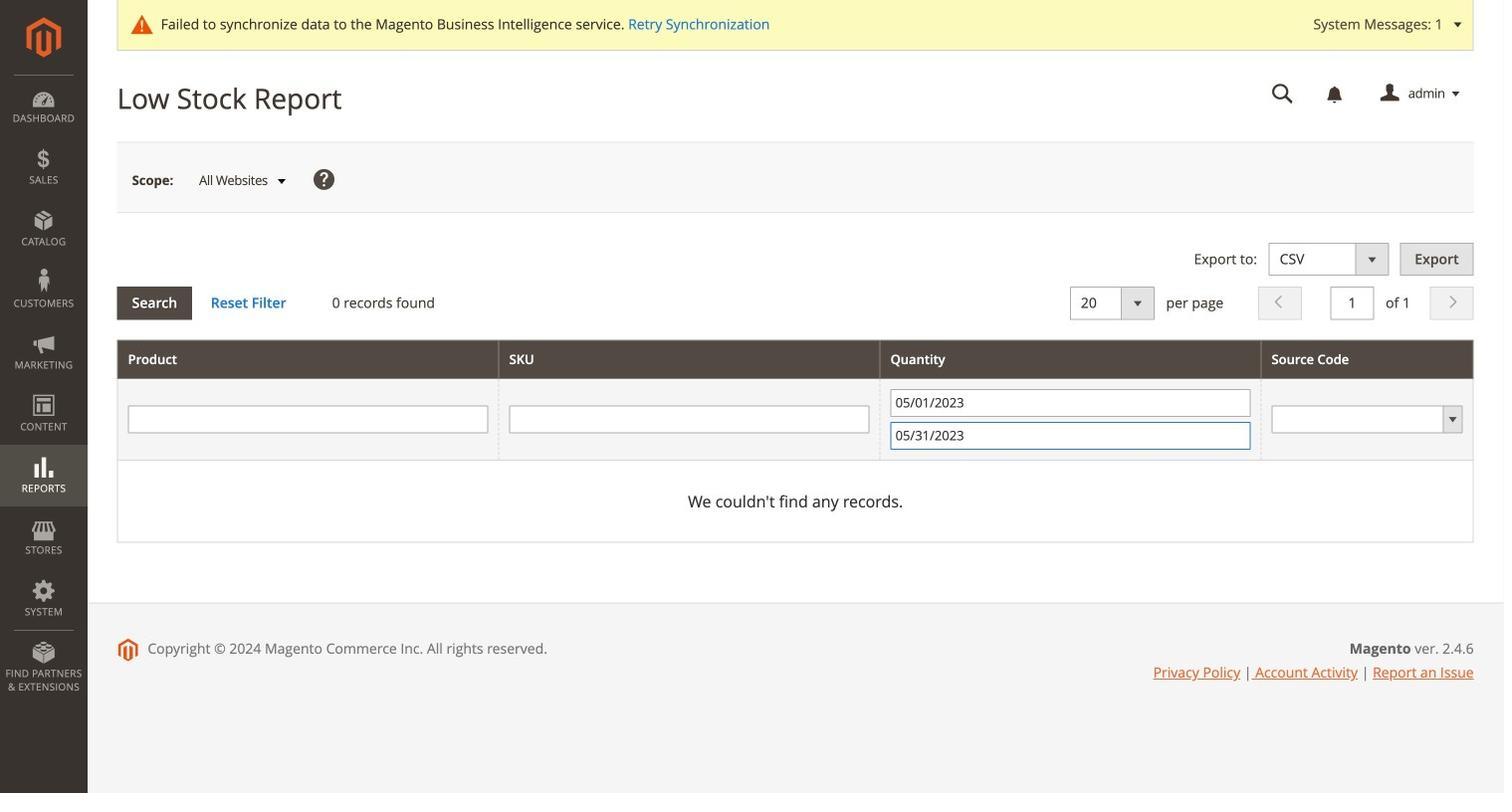 Task type: locate. For each thing, give the bounding box(es) containing it.
None text field
[[509, 406, 870, 434]]

magento admin panel image
[[26, 17, 61, 58]]

To text field
[[891, 422, 1251, 450]]

menu bar
[[0, 75, 88, 704]]

From text field
[[891, 389, 1251, 417]]

None text field
[[1258, 77, 1308, 112], [1331, 287, 1374, 320], [128, 406, 488, 434], [1258, 77, 1308, 112], [1331, 287, 1374, 320], [128, 406, 488, 434]]



